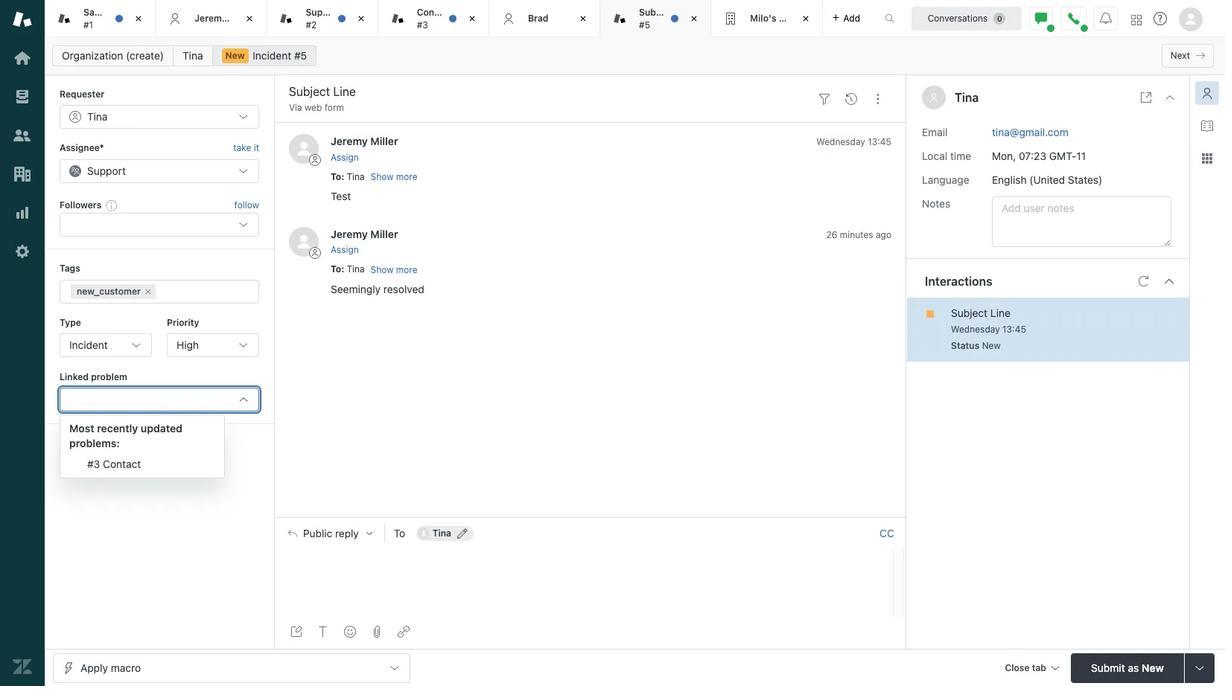 Task type: vqa. For each thing, say whether or not it's contained in the screenshot.
first Jeremy Miller link from the bottom
yes



Task type: locate. For each thing, give the bounding box(es) containing it.
cc
[[880, 527, 894, 540]]

1 vertical spatial to
[[331, 264, 341, 275]]

wednesday down subject
[[951, 324, 1000, 335]]

jeremy miller assign up to : tina show more test
[[331, 135, 398, 163]]

tina down requester at the top left of page
[[87, 111, 108, 123]]

add button
[[823, 0, 869, 36]]

new down jeremy miller
[[225, 50, 245, 61]]

email
[[922, 126, 948, 138]]

show inside to : tina show more test
[[371, 171, 394, 182]]

wednesday down events icon
[[816, 137, 865, 148]]

#5 inside secondary element
[[294, 49, 307, 62]]

followers element
[[60, 213, 259, 237]]

1 vertical spatial jeremy
[[331, 135, 368, 148]]

wednesday 13:45
[[816, 137, 891, 148]]

to
[[331, 171, 341, 182], [331, 264, 341, 275], [394, 527, 405, 540]]

miller up to : tina show more test
[[370, 135, 398, 148]]

incident for incident
[[69, 339, 108, 351]]

jeremy for test
[[331, 135, 368, 148]]

via web form
[[289, 102, 344, 113]]

reply
[[335, 528, 359, 540]]

tina up time
[[955, 91, 979, 104]]

assign button for test
[[331, 151, 359, 164]]

to up seemingly
[[331, 264, 341, 275]]

show inside to : tina show more seemingly resolved
[[371, 264, 394, 275]]

wednesday
[[816, 137, 865, 148], [951, 324, 1000, 335]]

1 more from the top
[[396, 171, 417, 182]]

tab containing contact
[[378, 0, 489, 37]]

tina@gmail.com image
[[418, 528, 430, 540]]

1 vertical spatial #5
[[294, 49, 307, 62]]

13:45 down line
[[1002, 324, 1026, 335]]

jeremy down test on the left top
[[331, 228, 368, 241]]

1 assign button from the top
[[331, 151, 359, 164]]

jeremy miller link
[[331, 135, 398, 148], [331, 228, 398, 241]]

to left tina@gmail.com "icon"
[[394, 527, 405, 540]]

#3
[[417, 19, 428, 30], [87, 458, 100, 471]]

1 tab from the left
[[378, 0, 489, 37]]

assignee*
[[60, 143, 104, 154]]

0 horizontal spatial new
[[225, 50, 245, 61]]

incident inside secondary element
[[253, 49, 291, 62]]

assign up test on the left top
[[331, 152, 359, 163]]

0 vertical spatial miller
[[229, 13, 254, 24]]

mon,
[[992, 149, 1016, 162]]

1 vertical spatial :
[[341, 264, 344, 275]]

2 horizontal spatial close image
[[1164, 92, 1176, 104]]

close image right the view more details icon
[[1164, 92, 1176, 104]]

0 horizontal spatial #3
[[87, 458, 100, 471]]

close image for 'brad' tab
[[576, 11, 591, 26]]

close image right #2
[[353, 11, 368, 26]]

english (united states)
[[992, 173, 1102, 186]]

incident inside popup button
[[69, 339, 108, 351]]

zendesk image
[[13, 658, 32, 677]]

most recently updated problems:
[[69, 422, 182, 450]]

more
[[396, 171, 417, 182], [396, 264, 417, 275]]

close image inside 'brad' tab
[[576, 11, 591, 26]]

Subject field
[[286, 83, 808, 101]]

assign up seemingly
[[331, 245, 359, 256]]

contact inside tab
[[417, 7, 452, 18]]

2 close image from the left
[[353, 11, 368, 26]]

close image inside #1 tab
[[131, 11, 146, 26]]

close image inside #5 tab
[[687, 11, 702, 26]]

time
[[950, 149, 971, 162]]

1 horizontal spatial #3
[[417, 19, 428, 30]]

close image right contact #3
[[465, 11, 479, 26]]

conversationlabel log
[[274, 122, 906, 518]]

organization
[[62, 49, 123, 62]]

1 horizontal spatial tab
[[711, 0, 823, 37]]

close tab button
[[998, 653, 1065, 685]]

assign button up test on the left top
[[331, 151, 359, 164]]

more inside to : tina show more test
[[396, 171, 417, 182]]

incident down type
[[69, 339, 108, 351]]

subject line wednesday 13:45 status new
[[951, 306, 1026, 351]]

hide composer image
[[584, 512, 596, 524]]

jeremy miller link down test on the left top
[[331, 228, 398, 241]]

tina up seemingly
[[347, 264, 365, 275]]

linked problem list box
[[60, 415, 225, 479]]

to up test on the left top
[[331, 171, 341, 182]]

requester element
[[60, 105, 259, 129]]

1 vertical spatial avatar image
[[289, 227, 319, 257]]

1 horizontal spatial incident
[[253, 49, 291, 62]]

secondary element
[[45, 41, 1225, 71]]

1 vertical spatial miller
[[370, 135, 398, 148]]

: up seemingly
[[341, 264, 344, 275]]

0 vertical spatial jeremy miller link
[[331, 135, 398, 148]]

admin image
[[13, 242, 32, 261]]

1 vertical spatial wednesday
[[951, 324, 1000, 335]]

#5 tab
[[600, 0, 711, 37]]

new right the as
[[1142, 662, 1164, 674]]

new
[[225, 50, 245, 61], [982, 340, 1001, 351], [1142, 662, 1164, 674]]

close image right brad
[[576, 11, 591, 26]]

show for test
[[371, 171, 394, 182]]

to inside to : tina show more test
[[331, 171, 341, 182]]

test
[[331, 190, 351, 203]]

close image inside tab
[[798, 11, 813, 26]]

subject
[[951, 306, 988, 319]]

remove image
[[144, 287, 153, 296]]

updated
[[141, 422, 182, 435]]

0 vertical spatial more
[[396, 171, 417, 182]]

2 vertical spatial to
[[394, 527, 405, 540]]

tina right tina@gmail.com "icon"
[[433, 528, 451, 539]]

1 vertical spatial #3
[[87, 458, 100, 471]]

0 vertical spatial new
[[225, 50, 245, 61]]

close image up the incident #5
[[242, 11, 257, 26]]

jeremy up tina link
[[195, 13, 227, 24]]

1 assign from the top
[[331, 152, 359, 163]]

take it button
[[233, 141, 259, 156]]

1 vertical spatial 13:45
[[1002, 324, 1026, 335]]

1 horizontal spatial contact
[[417, 7, 452, 18]]

close image up the (create)
[[131, 11, 146, 26]]

0 vertical spatial assign button
[[331, 151, 359, 164]]

26 minutes ago text field
[[826, 229, 891, 241]]

3 close image from the left
[[576, 11, 591, 26]]

0 vertical spatial to
[[331, 171, 341, 182]]

2 jeremy miller link from the top
[[331, 228, 398, 241]]

1 vertical spatial assign button
[[331, 244, 359, 257]]

1 vertical spatial contact
[[103, 458, 141, 471]]

close image left add popup button in the right of the page
[[798, 11, 813, 26]]

jeremy miller tab
[[156, 0, 267, 37]]

tab
[[378, 0, 489, 37], [711, 0, 823, 37]]

show more button
[[371, 171, 417, 184], [371, 263, 417, 277]]

close image inside jeremy miller tab
[[242, 11, 257, 26]]

brad tab
[[489, 0, 600, 37]]

miller up to : tina show more seemingly resolved
[[370, 228, 398, 241]]

status
[[951, 340, 979, 351]]

apply macro
[[80, 662, 141, 674]]

public reply
[[303, 528, 359, 540]]

to : tina show more seemingly resolved
[[331, 264, 424, 295]]

: inside to : tina show more seemingly resolved
[[341, 264, 344, 275]]

4 close image from the left
[[687, 11, 702, 26]]

jeremy miller link down form on the top of page
[[331, 135, 398, 148]]

more inside to : tina show more seemingly resolved
[[396, 264, 417, 275]]

11
[[1076, 149, 1086, 162]]

0 vertical spatial jeremy miller assign
[[331, 135, 398, 163]]

: for seemingly resolved
[[341, 264, 344, 275]]

close image for #1
[[131, 11, 146, 26]]

0 horizontal spatial contact
[[103, 458, 141, 471]]

high
[[176, 339, 199, 351]]

26 minutes ago
[[826, 229, 891, 241]]

contact
[[417, 7, 452, 18], [103, 458, 141, 471]]

1 avatar image from the top
[[289, 134, 319, 164]]

0 horizontal spatial incident
[[69, 339, 108, 351]]

0 vertical spatial :
[[341, 171, 344, 182]]

jeremy down form on the top of page
[[331, 135, 368, 148]]

0 horizontal spatial 13:45
[[868, 137, 891, 148]]

close image inside tab
[[465, 11, 479, 26]]

close image
[[131, 11, 146, 26], [465, 11, 479, 26], [1164, 92, 1176, 104]]

1 show more button from the top
[[371, 171, 417, 184]]

it
[[254, 143, 259, 154]]

1 horizontal spatial close image
[[465, 11, 479, 26]]

show for seemingly
[[371, 264, 394, 275]]

0 vertical spatial show more button
[[371, 171, 417, 184]]

1 vertical spatial more
[[396, 264, 417, 275]]

incident up the 'via'
[[253, 49, 291, 62]]

close image up secondary element
[[687, 11, 702, 26]]

1 vertical spatial incident
[[69, 339, 108, 351]]

miller inside tab
[[229, 13, 254, 24]]

:
[[341, 171, 344, 182], [341, 264, 344, 275]]

type
[[60, 317, 81, 328]]

0 horizontal spatial wednesday
[[816, 137, 865, 148]]

jeremy miller assign
[[331, 135, 398, 163], [331, 228, 398, 256]]

1 vertical spatial new
[[982, 340, 1001, 351]]

new inside secondary element
[[225, 50, 245, 61]]

1 horizontal spatial 13:45
[[1002, 324, 1026, 335]]

1 vertical spatial assign
[[331, 245, 359, 256]]

#5
[[639, 19, 650, 30], [294, 49, 307, 62]]

zendesk support image
[[13, 10, 32, 29]]

5 close image from the left
[[798, 11, 813, 26]]

1 vertical spatial jeremy miller assign
[[331, 228, 398, 256]]

avatar image for test
[[289, 134, 319, 164]]

button displays agent's chat status as online. image
[[1035, 12, 1047, 24]]

0 vertical spatial assign
[[331, 152, 359, 163]]

2 vertical spatial new
[[1142, 662, 1164, 674]]

: inside to : tina show more test
[[341, 171, 344, 182]]

events image
[[845, 93, 857, 105]]

2 show from the top
[[371, 264, 394, 275]]

tina up test on the left top
[[347, 171, 365, 182]]

apps image
[[1201, 153, 1213, 165]]

language
[[922, 173, 969, 186]]

0 vertical spatial avatar image
[[289, 134, 319, 164]]

as
[[1128, 662, 1139, 674]]

2 jeremy miller assign from the top
[[331, 228, 398, 256]]

0 vertical spatial #5
[[639, 19, 650, 30]]

tina down jeremy miller tab
[[183, 49, 203, 62]]

0 vertical spatial incident
[[253, 49, 291, 62]]

ticket actions image
[[872, 93, 884, 105]]

show
[[371, 171, 394, 182], [371, 264, 394, 275]]

13:45
[[868, 137, 891, 148], [1002, 324, 1026, 335]]

public reply button
[[275, 518, 384, 550]]

1 vertical spatial show
[[371, 264, 394, 275]]

0 vertical spatial 13:45
[[868, 137, 891, 148]]

#5 down #2
[[294, 49, 307, 62]]

0 vertical spatial #3
[[417, 19, 428, 30]]

new down wednesday 13:45 text field
[[982, 340, 1001, 351]]

: up test on the left top
[[341, 171, 344, 182]]

add link (cmd k) image
[[398, 626, 410, 638]]

0 horizontal spatial close image
[[131, 11, 146, 26]]

0 vertical spatial jeremy
[[195, 13, 227, 24]]

miller up the incident #5
[[229, 13, 254, 24]]

follow button
[[234, 199, 259, 212]]

1 show from the top
[[371, 171, 394, 182]]

jeremy miller link for test
[[331, 135, 398, 148]]

2 avatar image from the top
[[289, 227, 319, 257]]

assign for seemingly resolved
[[331, 245, 359, 256]]

1 horizontal spatial #5
[[639, 19, 650, 30]]

0 horizontal spatial #5
[[294, 49, 307, 62]]

1 jeremy miller assign from the top
[[331, 135, 398, 163]]

incident #5
[[253, 49, 307, 62]]

states)
[[1068, 173, 1102, 186]]

close image
[[242, 11, 257, 26], [353, 11, 368, 26], [576, 11, 591, 26], [687, 11, 702, 26], [798, 11, 813, 26]]

0 vertical spatial contact
[[417, 7, 452, 18]]

2 more from the top
[[396, 264, 417, 275]]

wednesday inside conversationlabel log
[[816, 137, 865, 148]]

jeremy miller assign up to : tina show more seemingly resolved
[[331, 228, 398, 256]]

1 vertical spatial jeremy miller link
[[331, 228, 398, 241]]

2 vertical spatial jeremy
[[331, 228, 368, 241]]

1 vertical spatial show more button
[[371, 263, 417, 277]]

add attachment image
[[371, 626, 383, 638]]

view more details image
[[1140, 92, 1152, 104]]

format text image
[[317, 626, 329, 638]]

1 horizontal spatial new
[[982, 340, 1001, 351]]

1 : from the top
[[341, 171, 344, 182]]

0 vertical spatial show
[[371, 171, 394, 182]]

avatar image
[[289, 134, 319, 164], [289, 227, 319, 257]]

jeremy
[[195, 13, 227, 24], [331, 135, 368, 148], [331, 228, 368, 241]]

draft mode image
[[290, 626, 302, 638]]

2 assign button from the top
[[331, 244, 359, 257]]

resolved
[[383, 283, 424, 295]]

#3 contact
[[87, 458, 141, 471]]

2 vertical spatial miller
[[370, 228, 398, 241]]

#5 up secondary element
[[639, 19, 650, 30]]

0 vertical spatial wednesday
[[816, 137, 865, 148]]

insert emojis image
[[344, 626, 356, 638]]

new inside subject line wednesday 13:45 status new
[[982, 340, 1001, 351]]

1 jeremy miller link from the top
[[331, 135, 398, 148]]

contact inside linked problem "list box"
[[103, 458, 141, 471]]

customers image
[[13, 126, 32, 145]]

to for to : tina show more test
[[331, 171, 341, 182]]

linked
[[60, 372, 89, 383]]

miller
[[229, 13, 254, 24], [370, 135, 398, 148], [370, 228, 398, 241]]

assign button up seemingly
[[331, 244, 359, 257]]

user image
[[929, 93, 938, 102], [931, 94, 937, 102]]

conversations
[[928, 12, 988, 23]]

1 close image from the left
[[242, 11, 257, 26]]

1 horizontal spatial wednesday
[[951, 324, 1000, 335]]

mon, 07:23 gmt-11
[[992, 149, 1086, 162]]

2 show more button from the top
[[371, 263, 417, 277]]

close image for jeremy miller tab
[[242, 11, 257, 26]]

#2
[[306, 19, 317, 30]]

support
[[87, 164, 126, 177]]

0 horizontal spatial tab
[[378, 0, 489, 37]]

incident
[[253, 49, 291, 62], [69, 339, 108, 351]]

13:45 down ticket actions image
[[868, 137, 891, 148]]

to inside to : tina show more seemingly resolved
[[331, 264, 341, 275]]

2 : from the top
[[341, 264, 344, 275]]

2 assign from the top
[[331, 245, 359, 256]]



Task type: describe. For each thing, give the bounding box(es) containing it.
show more button for test
[[371, 171, 417, 184]]

#3 inside linked problem "list box"
[[87, 458, 100, 471]]

tina@gmail.com
[[992, 126, 1068, 138]]

local
[[922, 149, 947, 162]]

requester
[[60, 89, 105, 100]]

close image for #3
[[465, 11, 479, 26]]

Wednesday 13:45 text field
[[951, 324, 1026, 335]]

notes
[[922, 197, 950, 210]]

(create)
[[126, 49, 164, 62]]

recently
[[97, 422, 138, 435]]

wednesday inside subject line wednesday 13:45 status new
[[951, 324, 1000, 335]]

#3 inside contact #3
[[417, 19, 428, 30]]

interactions
[[925, 274, 992, 288]]

add
[[843, 12, 860, 23]]

reporting image
[[13, 203, 32, 223]]

26
[[826, 229, 837, 241]]

incident for incident #5
[[253, 49, 291, 62]]

submit
[[1091, 662, 1125, 674]]

close image inside "#2" 'tab'
[[353, 11, 368, 26]]

info on adding followers image
[[106, 200, 118, 211]]

most
[[69, 422, 94, 435]]

Add user notes text field
[[992, 196, 1171, 247]]

linked problem
[[60, 372, 127, 383]]

#1 tab
[[45, 0, 156, 37]]

via
[[289, 102, 302, 113]]

assign for test
[[331, 152, 359, 163]]

notifications image
[[1100, 12, 1112, 24]]

incident button
[[60, 334, 152, 357]]

priority
[[167, 317, 199, 328]]

take
[[233, 143, 251, 154]]

cc button
[[879, 527, 894, 541]]

next button
[[1162, 44, 1214, 68]]

avatar image for seemingly resolved
[[289, 227, 319, 257]]

new_customer
[[77, 286, 141, 297]]

high button
[[167, 334, 259, 357]]

conversations button
[[912, 6, 1022, 30]]

tina link
[[173, 45, 213, 66]]

get help image
[[1154, 12, 1167, 25]]

tags
[[60, 263, 80, 274]]

edit user image
[[457, 529, 468, 539]]

Wednesday 13:45 text field
[[816, 137, 891, 148]]

2 horizontal spatial new
[[1142, 662, 1164, 674]]

get started image
[[13, 48, 32, 68]]

seemingly
[[331, 283, 381, 295]]

local time
[[922, 149, 971, 162]]

more for seemingly resolved
[[396, 264, 417, 275]]

#5 inside #5 tab
[[639, 19, 650, 30]]

follow
[[234, 200, 259, 211]]

organizations image
[[13, 165, 32, 184]]

to for to
[[394, 527, 405, 540]]

contact #3
[[417, 7, 452, 30]]

displays possible ticket submission types image
[[1194, 662, 1206, 674]]

07:23
[[1019, 149, 1046, 162]]

#1
[[83, 19, 93, 30]]

minutes
[[840, 229, 873, 241]]

to for to : tina show more seemingly resolved
[[331, 264, 341, 275]]

close
[[1005, 662, 1030, 674]]

linked problem element
[[60, 388, 259, 412]]

jeremy miller
[[195, 13, 254, 24]]

knowledge image
[[1201, 120, 1213, 132]]

jeremy miller assign for seemingly
[[331, 228, 398, 256]]

problem
[[91, 372, 127, 383]]

show more button for seemingly
[[371, 263, 417, 277]]

line
[[990, 306, 1010, 319]]

tina inside to : tina show more seemingly resolved
[[347, 264, 365, 275]]

followers
[[60, 199, 101, 211]]

problems:
[[69, 437, 120, 450]]

organization (create) button
[[52, 45, 174, 66]]

jeremy for seemingly resolved
[[331, 228, 368, 241]]

apply
[[80, 662, 108, 674]]

form
[[324, 102, 344, 113]]

assignee* element
[[60, 159, 259, 183]]

tab
[[1032, 662, 1046, 674]]

gmt-
[[1049, 149, 1076, 162]]

take it
[[233, 143, 259, 154]]

more for test
[[396, 171, 417, 182]]

jeremy inside tab
[[195, 13, 227, 24]]

main element
[[0, 0, 45, 687]]

public
[[303, 528, 332, 540]]

web
[[305, 102, 322, 113]]

filter image
[[818, 93, 830, 105]]

zendesk products image
[[1131, 15, 1142, 25]]

(united
[[1029, 173, 1065, 186]]

customer context image
[[1201, 87, 1213, 99]]

Linked problem field
[[69, 393, 232, 407]]

ago
[[876, 229, 891, 241]]

close tab
[[1005, 662, 1046, 674]]

organization (create)
[[62, 49, 164, 62]]

brad
[[528, 13, 548, 24]]

close image for first tab from the right
[[798, 11, 813, 26]]

#2 tab
[[267, 0, 378, 37]]

miller for test
[[370, 135, 398, 148]]

to : tina show more test
[[331, 171, 417, 203]]

: for test
[[341, 171, 344, 182]]

13:45 inside conversationlabel log
[[868, 137, 891, 148]]

tina inside to : tina show more test
[[347, 171, 365, 182]]

views image
[[13, 87, 32, 106]]

tabs tab list
[[45, 0, 869, 37]]

13:45 inside subject line wednesday 13:45 status new
[[1002, 324, 1026, 335]]

jeremy miller assign for test
[[331, 135, 398, 163]]

submit as new
[[1091, 662, 1164, 674]]

2 tab from the left
[[711, 0, 823, 37]]

miller for seemingly
[[370, 228, 398, 241]]

macro
[[111, 662, 141, 674]]

jeremy miller link for seemingly
[[331, 228, 398, 241]]

tina inside secondary element
[[183, 49, 203, 62]]

next
[[1171, 50, 1190, 61]]

english
[[992, 173, 1027, 186]]

assign button for seemingly resolved
[[331, 244, 359, 257]]

tina inside requester element
[[87, 111, 108, 123]]



